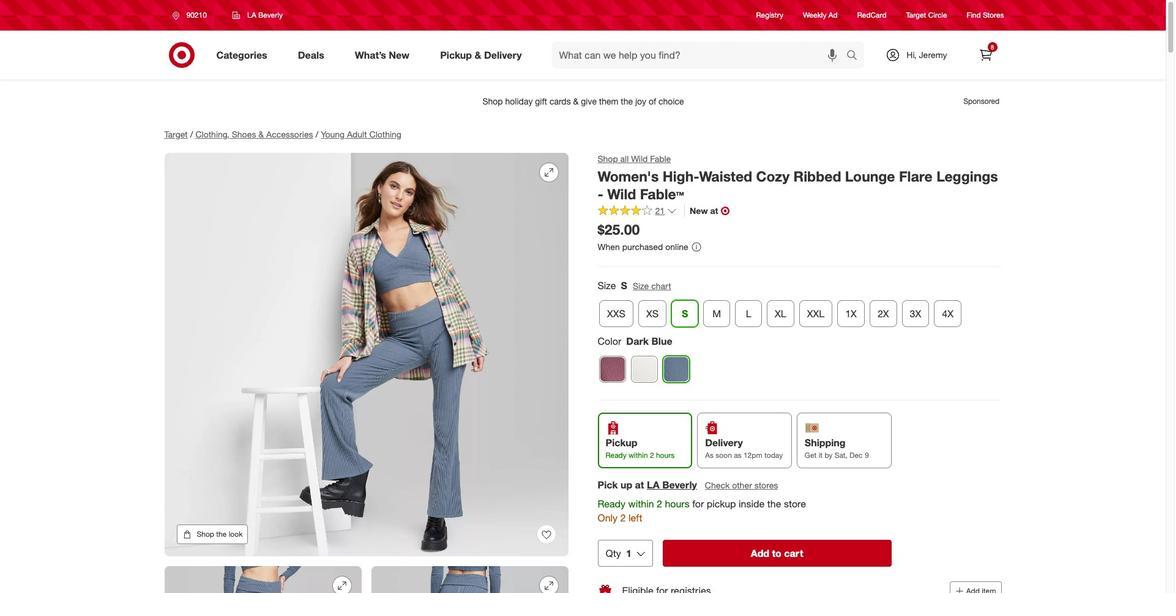 Task type: describe. For each thing, give the bounding box(es) containing it.
online
[[666, 242, 689, 252]]

2x
[[878, 308, 889, 320]]

hi, jeremy
[[907, 50, 948, 60]]

clothing,
[[196, 129, 230, 140]]

flare
[[900, 168, 933, 185]]

the inside 'element'
[[216, 530, 227, 539]]

xxl
[[807, 308, 825, 320]]

registry
[[757, 11, 784, 20]]

only
[[598, 513, 618, 525]]

1 vertical spatial new
[[690, 206, 708, 216]]

women's high-waisted cozy ribbed lounge flare leggings - wild fable™, 1 of 5 image
[[164, 153, 569, 557]]

la beverly
[[247, 10, 283, 20]]

8
[[991, 43, 995, 51]]

0 horizontal spatial new
[[389, 49, 410, 61]]

1 horizontal spatial &
[[475, 49, 482, 61]]

2 / from the left
[[316, 129, 319, 140]]

adult
[[347, 129, 367, 140]]

hi,
[[907, 50, 917, 60]]

stores
[[983, 11, 1005, 20]]

waisted
[[700, 168, 753, 185]]

3x link
[[902, 301, 929, 328]]

1 horizontal spatial at
[[711, 206, 719, 216]]

size chart button
[[633, 280, 672, 293]]

2 inside the pickup ready within 2 hours
[[650, 451, 654, 460]]

qty 1
[[606, 548, 632, 560]]

target / clothing, shoes & accessories / young adult clothing
[[164, 129, 402, 140]]

look
[[229, 530, 243, 539]]

size inside size s size chart
[[633, 281, 649, 292]]

what's new link
[[345, 42, 425, 69]]

weekly
[[803, 11, 827, 20]]

la beverly button
[[647, 479, 697, 493]]

xs
[[646, 308, 659, 320]]

search button
[[842, 42, 871, 71]]

deals link
[[288, 42, 340, 69]]

0 horizontal spatial 2
[[621, 513, 626, 525]]

xxl link
[[799, 301, 833, 328]]

pick up at la beverly
[[598, 480, 697, 492]]

pickup for &
[[440, 49, 472, 61]]

store
[[784, 499, 807, 511]]

find
[[967, 11, 981, 20]]

xl
[[775, 308, 786, 320]]

shop for shop all wild fable women's high-waisted cozy ribbed lounge flare leggings - wild fable™
[[598, 154, 618, 164]]

it
[[819, 451, 823, 460]]

8 link
[[973, 42, 1000, 69]]

qty
[[606, 548, 621, 560]]

lounge
[[846, 168, 896, 185]]

21
[[656, 206, 665, 216]]

m
[[713, 308, 721, 320]]

deals
[[298, 49, 324, 61]]

clothing, shoes & accessories link
[[196, 129, 313, 140]]

search
[[842, 50, 871, 62]]

12pm
[[744, 451, 763, 460]]

blue
[[652, 336, 673, 348]]

What can we help you find? suggestions appear below search field
[[552, 42, 850, 69]]

weekly ad link
[[803, 10, 838, 21]]

la inside dropdown button
[[247, 10, 256, 20]]

fable
[[650, 154, 671, 164]]

hours inside the pickup ready within 2 hours
[[656, 451, 675, 460]]

up
[[621, 480, 633, 492]]

1 / from the left
[[190, 129, 193, 140]]

check other stores button
[[705, 480, 779, 493]]

chart
[[652, 281, 672, 292]]

3x
[[910, 308, 921, 320]]

pickup
[[707, 499, 736, 511]]

ready inside the pickup ready within 2 hours
[[606, 451, 627, 460]]

purchased
[[623, 242, 663, 252]]

find stores link
[[967, 10, 1005, 21]]

fable™
[[640, 185, 684, 203]]

stores
[[755, 481, 779, 491]]

hours inside ready within 2 hours for pickup inside the store only 2 left
[[665, 499, 690, 511]]

by
[[825, 451, 833, 460]]

women's high-waisted cozy ribbed lounge flare leggings - wild fable™, 3 of 5 image
[[371, 567, 569, 594]]

advertisement region
[[155, 87, 1012, 116]]

shipping get it by sat, dec 9
[[805, 437, 869, 460]]

1x link
[[838, 301, 865, 328]]

ribbed
[[794, 168, 842, 185]]

women's high-waisted cozy ribbed lounge flare leggings - wild fable™, 2 of 5 image
[[164, 567, 362, 594]]

high-
[[663, 168, 700, 185]]

1 horizontal spatial s
[[682, 308, 688, 320]]

xxs link
[[599, 301, 633, 328]]

young adult clothing link
[[321, 129, 402, 140]]

when purchased online
[[598, 242, 689, 252]]

redcard link
[[858, 10, 887, 21]]

add to cart
[[751, 548, 804, 560]]

burgundy image
[[600, 357, 626, 383]]

today
[[765, 451, 783, 460]]

la beverly button
[[225, 4, 291, 26]]

90210 button
[[164, 4, 220, 26]]

cream image
[[632, 357, 657, 383]]

all
[[621, 154, 629, 164]]

pick
[[598, 480, 618, 492]]

0 horizontal spatial size
[[598, 280, 616, 292]]

shop for shop the look
[[197, 530, 214, 539]]

dec
[[850, 451, 863, 460]]

shop all wild fable women's high-waisted cozy ribbed lounge flare leggings - wild fable™
[[598, 154, 999, 203]]

delivery inside delivery as soon as 12pm today
[[706, 437, 743, 449]]

categories link
[[206, 42, 283, 69]]

shoes
[[232, 129, 256, 140]]

pickup & delivery
[[440, 49, 522, 61]]



Task type: vqa. For each thing, say whether or not it's contained in the screenshot.
4X
yes



Task type: locate. For each thing, give the bounding box(es) containing it.
/
[[190, 129, 193, 140], [316, 129, 319, 140]]

-
[[598, 185, 604, 203]]

0 vertical spatial target
[[907, 11, 927, 20]]

s
[[621, 280, 628, 292], [682, 308, 688, 320]]

0 vertical spatial the
[[768, 499, 782, 511]]

shop inside the image gallery 'element'
[[197, 530, 214, 539]]

delivery
[[484, 49, 522, 61], [706, 437, 743, 449]]

0 vertical spatial s
[[621, 280, 628, 292]]

pickup ready within 2 hours
[[606, 437, 675, 460]]

registry link
[[757, 10, 784, 21]]

1 vertical spatial &
[[259, 129, 264, 140]]

shop left the look
[[197, 530, 214, 539]]

ad
[[829, 11, 838, 20]]

1 vertical spatial target
[[164, 129, 188, 140]]

target left clothing,
[[164, 129, 188, 140]]

color dark blue
[[598, 336, 673, 348]]

within inside the pickup ready within 2 hours
[[629, 451, 648, 460]]

pickup for ready
[[606, 437, 638, 449]]

target link
[[164, 129, 188, 140]]

xxs
[[607, 308, 625, 320]]

0 vertical spatial &
[[475, 49, 482, 61]]

as
[[734, 451, 742, 460]]

0 vertical spatial hours
[[656, 451, 675, 460]]

1 vertical spatial at
[[635, 480, 644, 492]]

0 vertical spatial shop
[[598, 154, 618, 164]]

ready
[[606, 451, 627, 460], [598, 499, 626, 511]]

1 horizontal spatial new
[[690, 206, 708, 216]]

wild down women's at the top of page
[[608, 185, 636, 203]]

size s size chart
[[598, 280, 672, 292]]

xs link
[[638, 301, 667, 328]]

0 horizontal spatial la
[[247, 10, 256, 20]]

0 horizontal spatial &
[[259, 129, 264, 140]]

target
[[907, 11, 927, 20], [164, 129, 188, 140]]

new right '21'
[[690, 206, 708, 216]]

size left chart
[[633, 281, 649, 292]]

1 vertical spatial ready
[[598, 499, 626, 511]]

shop inside shop all wild fable women's high-waisted cozy ribbed lounge flare leggings - wild fable™
[[598, 154, 618, 164]]

dark blue image
[[663, 357, 689, 383]]

size up xxs link
[[598, 280, 616, 292]]

0 vertical spatial beverly
[[258, 10, 283, 20]]

weekly ad
[[803, 11, 838, 20]]

shop the look link
[[177, 525, 248, 545]]

s left "m"
[[682, 308, 688, 320]]

1 horizontal spatial la
[[647, 480, 660, 492]]

4x
[[942, 308, 954, 320]]

0 horizontal spatial pickup
[[440, 49, 472, 61]]

/ left the young
[[316, 129, 319, 140]]

left
[[629, 513, 643, 525]]

when
[[598, 242, 620, 252]]

at right up
[[635, 480, 644, 492]]

shop the look
[[197, 530, 243, 539]]

get
[[805, 451, 817, 460]]

l link
[[735, 301, 762, 328]]

2 horizontal spatial 2
[[657, 499, 663, 511]]

1 horizontal spatial pickup
[[606, 437, 638, 449]]

hours
[[656, 451, 675, 460], [665, 499, 690, 511]]

within
[[629, 451, 648, 460], [629, 499, 654, 511]]

0 horizontal spatial delivery
[[484, 49, 522, 61]]

image gallery element
[[164, 153, 569, 594]]

0 vertical spatial delivery
[[484, 49, 522, 61]]

0 vertical spatial 2
[[650, 451, 654, 460]]

1 horizontal spatial delivery
[[706, 437, 743, 449]]

redcard
[[858, 11, 887, 20]]

1 horizontal spatial /
[[316, 129, 319, 140]]

pickup & delivery link
[[430, 42, 537, 69]]

shop
[[598, 154, 618, 164], [197, 530, 214, 539]]

within up left
[[629, 499, 654, 511]]

1 horizontal spatial 2
[[650, 451, 654, 460]]

2 down la beverly button at the right of the page
[[657, 499, 663, 511]]

1 vertical spatial pickup
[[606, 437, 638, 449]]

cart
[[785, 548, 804, 560]]

0 horizontal spatial the
[[216, 530, 227, 539]]

hours down la beverly button at the right of the page
[[665, 499, 690, 511]]

cozy
[[757, 168, 790, 185]]

s left size chart button
[[621, 280, 628, 292]]

wild right all
[[631, 154, 648, 164]]

target for target / clothing, shoes & accessories / young adult clothing
[[164, 129, 188, 140]]

the inside ready within 2 hours for pickup inside the store only 2 left
[[768, 499, 782, 511]]

0 horizontal spatial target
[[164, 129, 188, 140]]

beverly up categories link
[[258, 10, 283, 20]]

la up categories link
[[247, 10, 256, 20]]

beverly up for
[[663, 480, 697, 492]]

add
[[751, 548, 770, 560]]

ready up the only
[[598, 499, 626, 511]]

1 vertical spatial shop
[[197, 530, 214, 539]]

to
[[773, 548, 782, 560]]

2 left left
[[621, 513, 626, 525]]

xl link
[[767, 301, 794, 328]]

1 horizontal spatial size
[[633, 281, 649, 292]]

target left circle
[[907, 11, 927, 20]]

0 vertical spatial at
[[711, 206, 719, 216]]

2 up the pick up at la beverly
[[650, 451, 654, 460]]

categories
[[216, 49, 267, 61]]

size
[[598, 280, 616, 292], [633, 281, 649, 292]]

/ right target link
[[190, 129, 193, 140]]

group containing size
[[597, 279, 1002, 333]]

inside
[[739, 499, 765, 511]]

1 horizontal spatial shop
[[598, 154, 618, 164]]

wild
[[631, 154, 648, 164], [608, 185, 636, 203]]

s link
[[672, 301, 698, 328]]

shop left all
[[598, 154, 618, 164]]

hours up la beverly button at the right of the page
[[656, 451, 675, 460]]

1 vertical spatial wild
[[608, 185, 636, 203]]

0 horizontal spatial beverly
[[258, 10, 283, 20]]

0 vertical spatial wild
[[631, 154, 648, 164]]

21 link
[[598, 205, 677, 220]]

as
[[706, 451, 714, 460]]

new right what's at left top
[[389, 49, 410, 61]]

the down the stores
[[768, 499, 782, 511]]

sat,
[[835, 451, 848, 460]]

for
[[693, 499, 704, 511]]

0 horizontal spatial s
[[621, 280, 628, 292]]

1 vertical spatial 2
[[657, 499, 663, 511]]

0 vertical spatial within
[[629, 451, 648, 460]]

2 vertical spatial 2
[[621, 513, 626, 525]]

target for target circle
[[907, 11, 927, 20]]

circle
[[929, 11, 948, 20]]

color
[[598, 336, 622, 348]]

0 vertical spatial pickup
[[440, 49, 472, 61]]

la right up
[[647, 480, 660, 492]]

jeremy
[[919, 50, 948, 60]]

1 vertical spatial the
[[216, 530, 227, 539]]

1 vertical spatial beverly
[[663, 480, 697, 492]]

what's new
[[355, 49, 410, 61]]

ready inside ready within 2 hours for pickup inside the store only 2 left
[[598, 499, 626, 511]]

0 vertical spatial new
[[389, 49, 410, 61]]

0 horizontal spatial at
[[635, 480, 644, 492]]

young
[[321, 129, 345, 140]]

90210
[[186, 10, 207, 20]]

1
[[626, 548, 632, 560]]

beverly
[[258, 10, 283, 20], [663, 480, 697, 492]]

1 vertical spatial hours
[[665, 499, 690, 511]]

the left the look
[[216, 530, 227, 539]]

ready within 2 hours for pickup inside the store only 2 left
[[598, 499, 807, 525]]

1 horizontal spatial the
[[768, 499, 782, 511]]

0 horizontal spatial /
[[190, 129, 193, 140]]

ready up the pick on the bottom
[[606, 451, 627, 460]]

clothing
[[370, 129, 402, 140]]

group
[[597, 279, 1002, 333]]

within inside ready within 2 hours for pickup inside the store only 2 left
[[629, 499, 654, 511]]

la
[[247, 10, 256, 20], [647, 480, 660, 492]]

new
[[389, 49, 410, 61], [690, 206, 708, 216]]

within up the pick up at la beverly
[[629, 451, 648, 460]]

1 horizontal spatial beverly
[[663, 480, 697, 492]]

1 vertical spatial s
[[682, 308, 688, 320]]

pickup inside the pickup ready within 2 hours
[[606, 437, 638, 449]]

new at
[[690, 206, 719, 216]]

find stores
[[967, 11, 1005, 20]]

beverly inside dropdown button
[[258, 10, 283, 20]]

9
[[865, 451, 869, 460]]

target circle link
[[907, 10, 948, 21]]

the
[[768, 499, 782, 511], [216, 530, 227, 539]]

0 vertical spatial ready
[[606, 451, 627, 460]]

what's
[[355, 49, 386, 61]]

1 vertical spatial within
[[629, 499, 654, 511]]

1 vertical spatial delivery
[[706, 437, 743, 449]]

1 vertical spatial la
[[647, 480, 660, 492]]

0 vertical spatial la
[[247, 10, 256, 20]]

1 horizontal spatial target
[[907, 11, 927, 20]]

0 horizontal spatial shop
[[197, 530, 214, 539]]

at down waisted
[[711, 206, 719, 216]]



